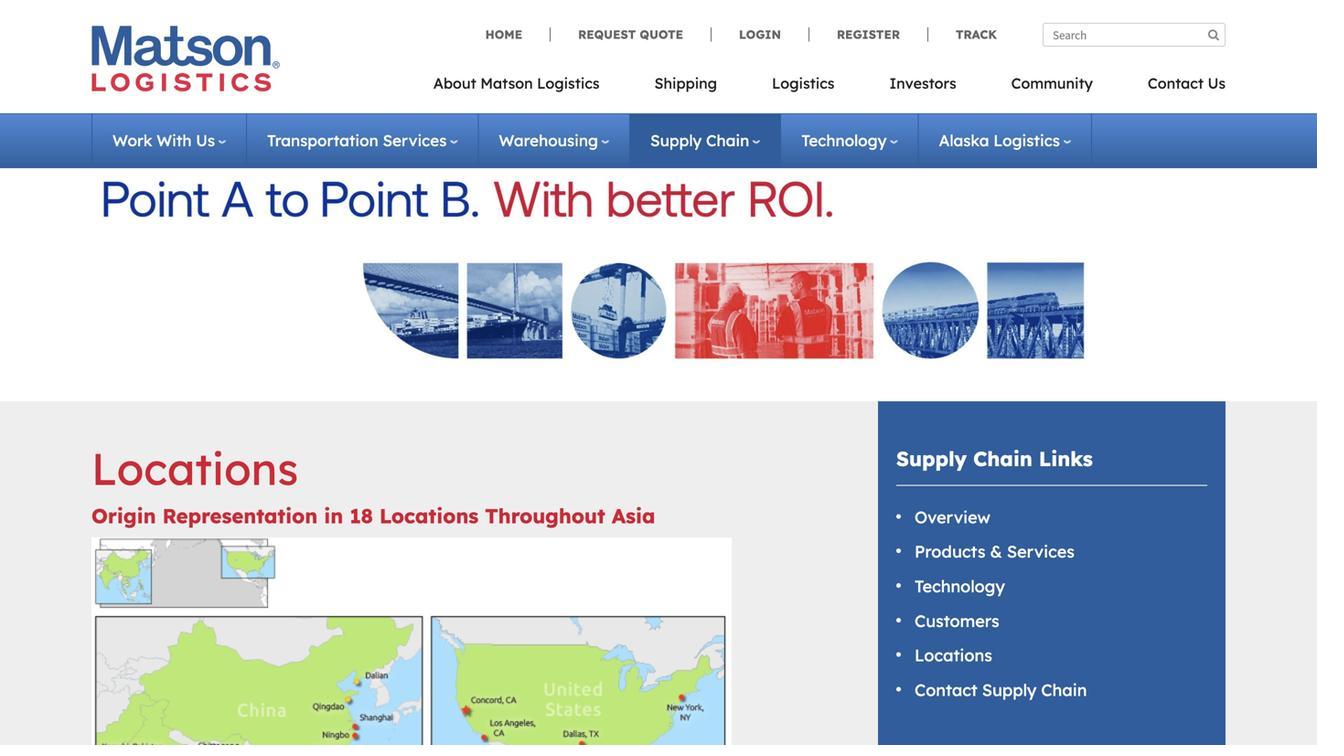 Task type: describe. For each thing, give the bounding box(es) containing it.
about
[[433, 74, 476, 92]]

contact for contact supply chain
[[915, 680, 978, 701]]

search image
[[1208, 29, 1219, 41]]

warehousing
[[499, 131, 598, 150]]

0 horizontal spatial services
[[383, 131, 447, 150]]

work with us link
[[113, 131, 226, 150]]

supply chain link
[[650, 131, 760, 150]]

technology inside supply chain links section
[[915, 576, 1005, 597]]

2 horizontal spatial logistics
[[994, 131, 1060, 150]]

with
[[157, 131, 192, 150]]

representation
[[163, 504, 318, 529]]

supply chain
[[650, 131, 749, 150]]

in
[[324, 504, 343, 529]]

community link
[[984, 69, 1121, 106]]

warehousing link
[[499, 131, 609, 150]]

overview link
[[915, 507, 991, 528]]

matson logistics image
[[91, 26, 280, 91]]

quote
[[640, 27, 683, 42]]

contact for contact us
[[1148, 74, 1204, 92]]

alaska services image
[[104, 135, 1214, 379]]

products & services link
[[915, 542, 1075, 562]]

products
[[915, 542, 986, 562]]

1 horizontal spatial locations
[[380, 504, 479, 529]]

home link
[[485, 27, 550, 42]]

overview
[[915, 507, 991, 528]]

0 horizontal spatial technology
[[802, 131, 887, 150]]

1 vertical spatial technology link
[[915, 576, 1005, 597]]

request quote
[[578, 27, 683, 42]]

logistics link
[[745, 69, 862, 106]]

customers link
[[915, 611, 1000, 632]]

shipping link
[[627, 69, 745, 106]]

alaska logistics link
[[939, 131, 1071, 150]]

contact supply chain link
[[915, 680, 1087, 701]]

chain for supply chain
[[706, 131, 749, 150]]

supply for supply chain links
[[897, 446, 967, 472]]

investors link
[[862, 69, 984, 106]]

&
[[990, 542, 1002, 562]]

request quote link
[[550, 27, 711, 42]]

shipping
[[655, 74, 717, 92]]

2 vertical spatial supply
[[982, 680, 1037, 701]]

register
[[837, 27, 900, 42]]

us inside top menu navigation
[[1208, 74, 1226, 92]]

supply for supply chain
[[650, 131, 702, 150]]

locations link
[[915, 645, 992, 666]]

locations main content
[[69, 402, 855, 746]]

transportation
[[267, 131, 378, 150]]

1 horizontal spatial logistics
[[772, 74, 835, 92]]

home
[[485, 27, 522, 42]]

links
[[1039, 446, 1093, 472]]



Task type: locate. For each thing, give the bounding box(es) containing it.
contact
[[1148, 74, 1204, 92], [915, 680, 978, 701]]

transportation services
[[267, 131, 447, 150]]

0 vertical spatial us
[[1208, 74, 1226, 92]]

customers
[[915, 611, 1000, 632]]

chain for supply chain links
[[973, 446, 1033, 472]]

logistics down login
[[772, 74, 835, 92]]

supply down locations "link"
[[982, 680, 1037, 701]]

2 vertical spatial chain
[[1041, 680, 1087, 701]]

technology up customers
[[915, 576, 1005, 597]]

asia
[[612, 504, 656, 529]]

0 vertical spatial technology
[[802, 131, 887, 150]]

0 vertical spatial supply
[[650, 131, 702, 150]]

track
[[956, 27, 997, 42]]

alaska
[[939, 131, 989, 150]]

throughout
[[485, 504, 605, 529]]

contact inside top menu navigation
[[1148, 74, 1204, 92]]

0 vertical spatial technology link
[[802, 131, 898, 150]]

0 vertical spatial contact
[[1148, 74, 1204, 92]]

contact down locations "link"
[[915, 680, 978, 701]]

0 horizontal spatial supply
[[650, 131, 702, 150]]

2 horizontal spatial locations
[[915, 645, 992, 666]]

None search field
[[1043, 23, 1226, 47]]

about matson logistics link
[[433, 69, 627, 106]]

1 vertical spatial contact
[[915, 680, 978, 701]]

community
[[1011, 74, 1093, 92]]

0 vertical spatial services
[[383, 131, 447, 150]]

technology down top menu navigation
[[802, 131, 887, 150]]

supply chain links
[[897, 446, 1093, 472]]

about matson logistics
[[433, 74, 600, 92]]

0 horizontal spatial us
[[196, 131, 215, 150]]

technology
[[802, 131, 887, 150], [915, 576, 1005, 597]]

0 horizontal spatial contact
[[915, 680, 978, 701]]

us down search image
[[1208, 74, 1226, 92]]

2 horizontal spatial chain
[[1041, 680, 1087, 701]]

locations for locations
[[915, 645, 992, 666]]

0 horizontal spatial chain
[[706, 131, 749, 150]]

contact down search search box
[[1148, 74, 1204, 92]]

1 vertical spatial technology
[[915, 576, 1005, 597]]

1 vertical spatial us
[[196, 131, 215, 150]]

1 horizontal spatial services
[[1007, 542, 1075, 562]]

0 horizontal spatial technology link
[[802, 131, 898, 150]]

0 horizontal spatial logistics
[[537, 74, 600, 92]]

Search search field
[[1043, 23, 1226, 47]]

us
[[1208, 74, 1226, 92], [196, 131, 215, 150]]

locations right '18'
[[380, 504, 479, 529]]

services down about
[[383, 131, 447, 150]]

supply up overview link
[[897, 446, 967, 472]]

locations up representation
[[91, 441, 298, 496]]

products & services
[[915, 542, 1075, 562]]

login
[[739, 27, 781, 42]]

work with us
[[113, 131, 215, 150]]

1 vertical spatial supply
[[897, 446, 967, 472]]

logistics
[[537, 74, 600, 92], [772, 74, 835, 92], [994, 131, 1060, 150]]

register link
[[809, 27, 928, 42]]

track link
[[928, 27, 997, 42]]

locations inside supply chain links section
[[915, 645, 992, 666]]

1 horizontal spatial contact
[[1148, 74, 1204, 92]]

2 horizontal spatial supply
[[982, 680, 1037, 701]]

contact supply chain
[[915, 680, 1087, 701]]

contact us link
[[1121, 69, 1226, 106]]

1 horizontal spatial technology link
[[915, 576, 1005, 597]]

work
[[113, 131, 152, 150]]

supply chain links section
[[855, 402, 1249, 746]]

1 horizontal spatial supply
[[897, 446, 967, 472]]

locations down customers
[[915, 645, 992, 666]]

1 vertical spatial locations
[[380, 504, 479, 529]]

locations
[[91, 441, 298, 496], [380, 504, 479, 529], [915, 645, 992, 666]]

login link
[[711, 27, 809, 42]]

logistics down community link
[[994, 131, 1060, 150]]

alaska logistics
[[939, 131, 1060, 150]]

services right the &
[[1007, 542, 1075, 562]]

transportation services link
[[267, 131, 458, 150]]

origin
[[91, 504, 156, 529]]

locations for locations origin representation in 18 locations throughout asia
[[91, 441, 298, 496]]

2 vertical spatial locations
[[915, 645, 992, 666]]

request
[[578, 27, 636, 42]]

services inside supply chain links section
[[1007, 542, 1075, 562]]

0 vertical spatial chain
[[706, 131, 749, 150]]

top menu navigation
[[433, 69, 1226, 106]]

us right the with
[[196, 131, 215, 150]]

chain
[[706, 131, 749, 150], [973, 446, 1033, 472], [1041, 680, 1087, 701]]

services
[[383, 131, 447, 150], [1007, 542, 1075, 562]]

1 horizontal spatial chain
[[973, 446, 1033, 472]]

1 vertical spatial services
[[1007, 542, 1075, 562]]

1 horizontal spatial technology
[[915, 576, 1005, 597]]

technology link down top menu navigation
[[802, 131, 898, 150]]

technology link
[[802, 131, 898, 150], [915, 576, 1005, 597]]

technology link up customers
[[915, 576, 1005, 597]]

18
[[350, 504, 373, 529]]

contact inside supply chain links section
[[915, 680, 978, 701]]

supply
[[650, 131, 702, 150], [897, 446, 967, 472], [982, 680, 1037, 701]]

locations origin representation in 18 locations throughout asia
[[91, 441, 656, 529]]

1 horizontal spatial us
[[1208, 74, 1226, 92]]

contact us
[[1148, 74, 1226, 92]]

matson
[[480, 74, 533, 92]]

0 horizontal spatial locations
[[91, 441, 298, 496]]

logistics up warehousing link
[[537, 74, 600, 92]]

investors
[[890, 74, 957, 92]]

0 vertical spatial locations
[[91, 441, 298, 496]]

1 vertical spatial chain
[[973, 446, 1033, 472]]

supply down shipping link
[[650, 131, 702, 150]]



Task type: vqa. For each thing, say whether or not it's contained in the screenshot.
the topmost "call"
no



